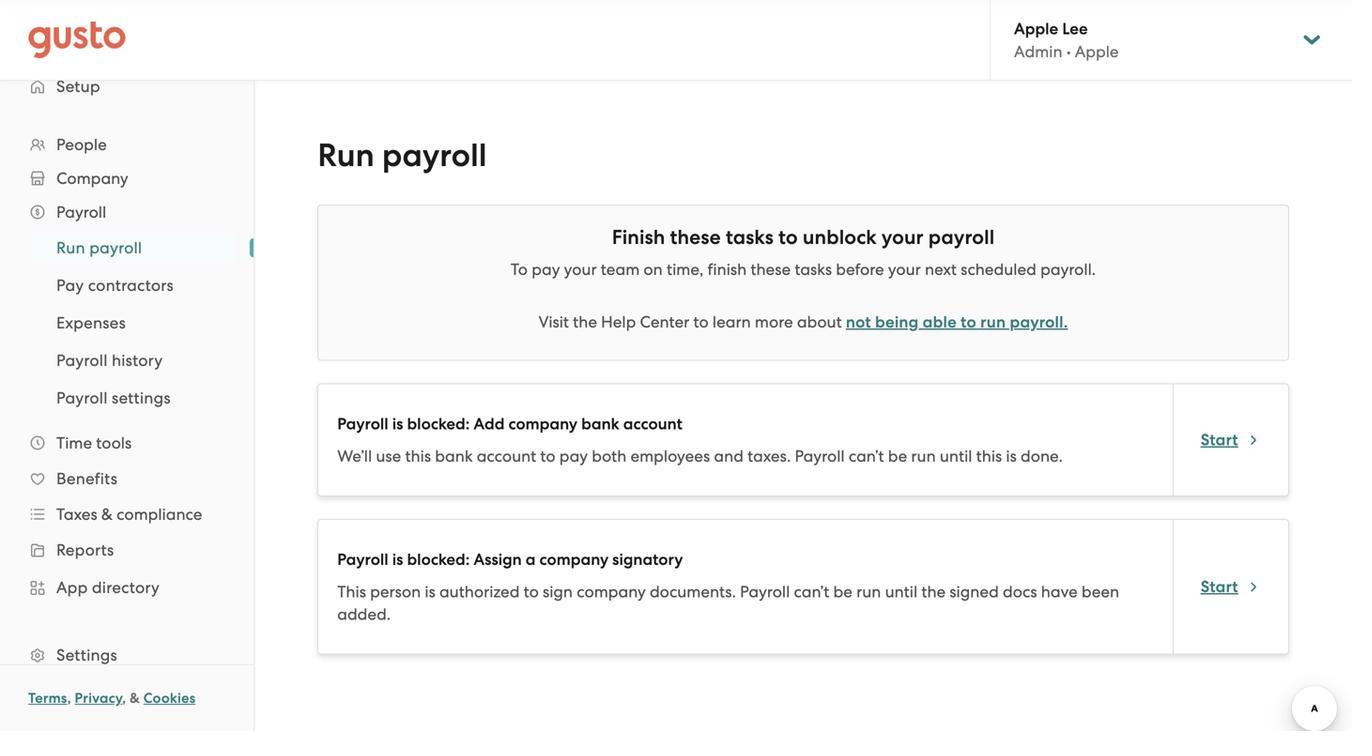 Task type: vqa. For each thing, say whether or not it's contained in the screenshot.
1st , from the left
yes



Task type: locate. For each thing, give the bounding box(es) containing it.
account down payroll is blocked: add company bank account
[[477, 447, 536, 466]]

this right use
[[405, 447, 431, 466]]

payroll inside this person is authorized to sign company documents. payroll can't be run until the signed docs have been added.
[[740, 583, 790, 601]]

about
[[797, 313, 842, 331]]

0 horizontal spatial be
[[833, 583, 853, 601]]

blocked: up authorized
[[407, 550, 470, 570]]

0 horizontal spatial these
[[670, 226, 721, 249]]

to left 'learn'
[[693, 313, 709, 331]]

1 vertical spatial account
[[477, 447, 536, 466]]

payroll. right scheduled
[[1040, 260, 1096, 279]]

2 horizontal spatial payroll
[[928, 226, 995, 249]]

the left signed
[[922, 583, 946, 601]]

both
[[592, 447, 627, 466]]

1 start link from the top
[[1201, 429, 1261, 451]]

to inside this person is authorized to sign company documents. payroll can't be run until the signed docs have been added.
[[524, 583, 539, 601]]

payroll is blocked: add company bank account
[[337, 415, 682, 434]]

history
[[112, 351, 163, 370]]

1 list from the top
[[0, 128, 254, 731]]

run
[[318, 137, 374, 175], [56, 239, 85, 257]]

0 horizontal spatial can't
[[794, 583, 829, 601]]

1 vertical spatial start link
[[1201, 576, 1261, 598]]

1 horizontal spatial apple
[[1075, 42, 1119, 61]]

until
[[940, 447, 972, 466], [885, 583, 918, 601]]

1 vertical spatial run payroll
[[56, 239, 142, 257]]

& right taxes
[[101, 505, 113, 524]]

is left done.
[[1006, 447, 1017, 466]]

payroll.
[[1040, 260, 1096, 279], [1010, 313, 1068, 332]]

these up time,
[[670, 226, 721, 249]]

cookies
[[143, 690, 196, 707]]

0 vertical spatial these
[[670, 226, 721, 249]]

1 horizontal spatial ,
[[122, 690, 126, 707]]

visit
[[539, 313, 569, 331]]

1 horizontal spatial the
[[922, 583, 946, 601]]

we'll
[[337, 447, 372, 466]]

to pay your team on time, finish these tasks before your next scheduled payroll.
[[511, 260, 1096, 279]]

1 vertical spatial run
[[911, 447, 936, 466]]

0 horizontal spatial this
[[405, 447, 431, 466]]

1 horizontal spatial run
[[318, 137, 374, 175]]

settings link
[[19, 639, 235, 672]]

pay left both
[[559, 447, 588, 466]]

payroll down expenses
[[56, 351, 108, 370]]

terms , privacy , & cookies
[[28, 690, 196, 707]]

your left next
[[888, 260, 921, 279]]

list
[[0, 128, 254, 731], [0, 229, 254, 417]]

settings
[[112, 389, 171, 408]]

company inside this person is authorized to sign company documents. payroll can't be run until the signed docs have been added.
[[577, 583, 646, 601]]

1 horizontal spatial be
[[888, 447, 907, 466]]

bank down payroll is blocked: add company bank account
[[435, 447, 473, 466]]

1 horizontal spatial this
[[976, 447, 1002, 466]]

payroll
[[56, 203, 106, 222], [56, 351, 108, 370], [56, 389, 108, 408], [337, 415, 388, 434], [795, 447, 845, 466], [337, 550, 388, 570], [740, 583, 790, 601]]

1 vertical spatial run
[[56, 239, 85, 257]]

blocked: left add
[[407, 415, 470, 434]]

&
[[101, 505, 113, 524], [130, 690, 140, 707]]

pay right to
[[532, 260, 560, 279]]

these
[[670, 226, 721, 249], [751, 260, 791, 279]]

account
[[623, 415, 682, 434], [477, 447, 536, 466]]

use
[[376, 447, 401, 466]]

payroll up time
[[56, 389, 108, 408]]

run payroll
[[318, 137, 487, 175], [56, 239, 142, 257]]

0 vertical spatial apple
[[1014, 19, 1058, 38]]

0 vertical spatial run payroll
[[318, 137, 487, 175]]

payroll up this
[[337, 550, 388, 570]]

company right add
[[508, 415, 578, 434]]

is up person
[[392, 550, 403, 570]]

1 vertical spatial payroll.
[[1010, 313, 1068, 332]]

1 horizontal spatial bank
[[581, 415, 619, 434]]

1 horizontal spatial &
[[130, 690, 140, 707]]

blocked:
[[407, 415, 470, 434], [407, 550, 470, 570]]

until left done.
[[940, 447, 972, 466]]

payroll for payroll is blocked: add company bank account
[[337, 415, 388, 434]]

payroll up we'll
[[337, 415, 388, 434]]

1 vertical spatial start
[[1201, 577, 1238, 596]]

add
[[474, 415, 505, 434]]

blocked: for add
[[407, 415, 470, 434]]

2 start from the top
[[1201, 577, 1238, 596]]

company
[[56, 169, 128, 188]]

the right visit
[[573, 313, 597, 331]]

2 vertical spatial run
[[856, 583, 881, 601]]

0 horizontal spatial tasks
[[726, 226, 774, 249]]

, left privacy on the bottom of page
[[67, 690, 71, 707]]

to
[[779, 226, 798, 249], [693, 313, 709, 331], [961, 313, 976, 332], [540, 447, 556, 466], [524, 583, 539, 601]]

to up 'to pay your team on time, finish these tasks before your next scheduled payroll.'
[[779, 226, 798, 249]]

0 horizontal spatial &
[[101, 505, 113, 524]]

1 vertical spatial bank
[[435, 447, 473, 466]]

is right person
[[425, 583, 435, 601]]

apple up admin
[[1014, 19, 1058, 38]]

finish
[[612, 226, 665, 249]]

run
[[980, 313, 1006, 332], [911, 447, 936, 466], [856, 583, 881, 601]]

0 vertical spatial payroll.
[[1040, 260, 1096, 279]]

payroll settings
[[56, 389, 171, 408]]

0 vertical spatial can't
[[849, 447, 884, 466]]

before
[[836, 260, 884, 279]]

1 vertical spatial until
[[885, 583, 918, 601]]

0 vertical spatial be
[[888, 447, 907, 466]]

settings
[[56, 646, 117, 665]]

signatory
[[612, 550, 683, 570]]

not being able to run payroll. link
[[846, 313, 1068, 332]]

contractors
[[88, 276, 174, 295]]

0 horizontal spatial run payroll
[[56, 239, 142, 257]]

1 horizontal spatial until
[[940, 447, 972, 466]]

setup link
[[19, 69, 235, 103]]

apple right •
[[1075, 42, 1119, 61]]

0 horizontal spatial payroll
[[89, 239, 142, 257]]

this
[[337, 583, 366, 601]]

start for signatory
[[1201, 577, 1238, 596]]

1 start from the top
[[1201, 430, 1238, 450]]

0 horizontal spatial run
[[856, 583, 881, 601]]

0 horizontal spatial run
[[56, 239, 85, 257]]

be
[[888, 447, 907, 466], [833, 583, 853, 601]]

start for account
[[1201, 430, 1238, 450]]

sign
[[543, 583, 573, 601]]

to inside visit the help center to learn more about not being able to run payroll.
[[693, 313, 709, 331]]

1 vertical spatial tasks
[[795, 260, 832, 279]]

2 start link from the top
[[1201, 576, 1261, 598]]

this
[[405, 447, 431, 466], [976, 447, 1002, 466]]

taxes & compliance button
[[19, 498, 235, 531]]

0 vertical spatial the
[[573, 313, 597, 331]]

to left 'sign'
[[524, 583, 539, 601]]

payroll right documents.
[[740, 583, 790, 601]]

payroll down company
[[56, 203, 106, 222]]

0 horizontal spatial the
[[573, 313, 597, 331]]

payroll
[[382, 137, 487, 175], [928, 226, 995, 249], [89, 239, 142, 257]]

these right finish
[[751, 260, 791, 279]]

company
[[508, 415, 578, 434], [539, 550, 609, 570], [577, 583, 646, 601]]

payroll. down scheduled
[[1010, 313, 1068, 332]]

to down payroll is blocked: add company bank account
[[540, 447, 556, 466]]

2 , from the left
[[122, 690, 126, 707]]

a
[[526, 550, 536, 570]]

pay
[[532, 260, 560, 279], [559, 447, 588, 466]]

can't
[[849, 447, 884, 466], [794, 583, 829, 601]]

tasks down finish these tasks to unblock your payroll
[[795, 260, 832, 279]]

is up use
[[392, 415, 403, 434]]

company up 'sign'
[[539, 550, 609, 570]]

payroll inside gusto navigation element
[[89, 239, 142, 257]]

0 horizontal spatial until
[[885, 583, 918, 601]]

have
[[1041, 583, 1078, 601]]

1 vertical spatial &
[[130, 690, 140, 707]]

payroll for payroll is blocked: assign a company signatory
[[337, 550, 388, 570]]

2 vertical spatial company
[[577, 583, 646, 601]]

1 vertical spatial blocked:
[[407, 550, 470, 570]]

tasks
[[726, 226, 774, 249], [795, 260, 832, 279]]

0 vertical spatial start
[[1201, 430, 1238, 450]]

2 horizontal spatial run
[[980, 313, 1006, 332]]

payroll button
[[19, 195, 235, 229]]

run payroll link
[[34, 231, 235, 265]]

is inside this person is authorized to sign company documents. payroll can't be run until the signed docs have been added.
[[425, 583, 435, 601]]

assign
[[474, 550, 522, 570]]

being
[[875, 313, 919, 332]]

until left signed
[[885, 583, 918, 601]]

1 vertical spatial pay
[[559, 447, 588, 466]]

2 list from the top
[[0, 229, 254, 417]]

apple lee admin • apple
[[1014, 19, 1119, 61]]

apple
[[1014, 19, 1058, 38], [1075, 42, 1119, 61]]

, down settings link
[[122, 690, 126, 707]]

unblock
[[803, 226, 877, 249]]

payroll right "taxes." on the right bottom
[[795, 447, 845, 466]]

payroll for payroll
[[56, 203, 106, 222]]

help
[[601, 313, 636, 331]]

1 horizontal spatial run
[[911, 447, 936, 466]]

1 vertical spatial can't
[[794, 583, 829, 601]]

is
[[392, 415, 403, 434], [1006, 447, 1017, 466], [392, 550, 403, 570], [425, 583, 435, 601]]

,
[[67, 690, 71, 707], [122, 690, 126, 707]]

1 blocked: from the top
[[407, 415, 470, 434]]

this person is authorized to sign company documents. payroll can't be run until the signed docs have been added.
[[337, 583, 1119, 624]]

& left cookies
[[130, 690, 140, 707]]

1 vertical spatial these
[[751, 260, 791, 279]]

reports
[[56, 541, 114, 560]]

account up the "employees"
[[623, 415, 682, 434]]

payroll inside dropdown button
[[56, 203, 106, 222]]

1 vertical spatial be
[[833, 583, 853, 601]]

tasks up finish
[[726, 226, 774, 249]]

taxes
[[56, 505, 97, 524]]

0 vertical spatial account
[[623, 415, 682, 434]]

0 vertical spatial tasks
[[726, 226, 774, 249]]

bank up both
[[581, 415, 619, 434]]

company down signatory
[[577, 583, 646, 601]]

more
[[755, 313, 793, 331]]

1 this from the left
[[405, 447, 431, 466]]

0 vertical spatial blocked:
[[407, 415, 470, 434]]

1 horizontal spatial account
[[623, 415, 682, 434]]

be inside this person is authorized to sign company documents. payroll can't be run until the signed docs have been added.
[[833, 583, 853, 601]]

0 vertical spatial start link
[[1201, 429, 1261, 451]]

2 blocked: from the top
[[407, 550, 470, 570]]

this left done.
[[976, 447, 1002, 466]]

0 vertical spatial &
[[101, 505, 113, 524]]

start
[[1201, 430, 1238, 450], [1201, 577, 1238, 596]]

1 vertical spatial the
[[922, 583, 946, 601]]

0 horizontal spatial ,
[[67, 690, 71, 707]]

1 , from the left
[[67, 690, 71, 707]]



Task type: describe. For each thing, give the bounding box(es) containing it.
0 horizontal spatial apple
[[1014, 19, 1058, 38]]

finish
[[708, 260, 747, 279]]

benefits link
[[19, 462, 235, 496]]

payroll history link
[[34, 344, 235, 377]]

taxes & compliance
[[56, 505, 202, 524]]

start link for payroll is blocked: add company bank account
[[1201, 429, 1261, 451]]

the inside visit the help center to learn more about not being able to run payroll.
[[573, 313, 597, 331]]

list containing people
[[0, 128, 254, 731]]

finish these tasks to unblock your payroll
[[612, 226, 995, 249]]

pay contractors
[[56, 276, 174, 295]]

next
[[925, 260, 957, 279]]

time,
[[667, 260, 704, 279]]

1 horizontal spatial tasks
[[795, 260, 832, 279]]

lee
[[1062, 19, 1088, 38]]

list containing run payroll
[[0, 229, 254, 417]]

0 vertical spatial run
[[980, 313, 1006, 332]]

and
[[714, 447, 744, 466]]

1 horizontal spatial run payroll
[[318, 137, 487, 175]]

1 vertical spatial apple
[[1075, 42, 1119, 61]]

privacy link
[[75, 690, 122, 707]]

privacy
[[75, 690, 122, 707]]

been
[[1082, 583, 1119, 601]]

home image
[[28, 21, 126, 59]]

expenses link
[[34, 306, 235, 340]]

payroll settings link
[[34, 381, 235, 415]]

people button
[[19, 128, 235, 162]]

center
[[640, 313, 689, 331]]

taxes.
[[748, 447, 791, 466]]

0 horizontal spatial bank
[[435, 447, 473, 466]]

until inside this person is authorized to sign company documents. payroll can't be run until the signed docs have been added.
[[885, 583, 918, 601]]

0 horizontal spatial account
[[477, 447, 536, 466]]

benefits
[[56, 469, 117, 488]]

signed
[[950, 583, 999, 601]]

pay contractors link
[[34, 269, 235, 302]]

able
[[923, 313, 957, 332]]

docs
[[1003, 583, 1037, 601]]

learn
[[713, 313, 751, 331]]

payroll is blocked: assign a company signatory
[[337, 550, 683, 570]]

0 vertical spatial pay
[[532, 260, 560, 279]]

app
[[56, 578, 88, 597]]

gusto navigation element
[[0, 38, 254, 731]]

setup
[[56, 77, 100, 96]]

can't inside this person is authorized to sign company documents. payroll can't be run until the signed docs have been added.
[[794, 583, 829, 601]]

to
[[511, 260, 528, 279]]

admin
[[1014, 42, 1063, 61]]

people
[[56, 135, 107, 154]]

run inside gusto navigation element
[[56, 239, 85, 257]]

time tools button
[[19, 426, 235, 460]]

authorized
[[439, 583, 520, 601]]

pay
[[56, 276, 84, 295]]

tools
[[96, 434, 132, 453]]

1 vertical spatial company
[[539, 550, 609, 570]]

added.
[[337, 605, 391, 624]]

2 this from the left
[[976, 447, 1002, 466]]

terms link
[[28, 690, 67, 707]]

0 vertical spatial bank
[[581, 415, 619, 434]]

not
[[846, 313, 871, 332]]

company button
[[19, 162, 235, 195]]

app directory link
[[19, 571, 235, 605]]

run payroll inside gusto navigation element
[[56, 239, 142, 257]]

run inside this person is authorized to sign company documents. payroll can't be run until the signed docs have been added.
[[856, 583, 881, 601]]

to right able
[[961, 313, 976, 332]]

•
[[1066, 42, 1071, 61]]

payroll history
[[56, 351, 163, 370]]

team
[[601, 260, 640, 279]]

compliance
[[117, 505, 202, 524]]

& inside dropdown button
[[101, 505, 113, 524]]

payroll for payroll history
[[56, 351, 108, 370]]

1 horizontal spatial these
[[751, 260, 791, 279]]

person
[[370, 583, 421, 601]]

your left team
[[564, 260, 597, 279]]

expenses
[[56, 314, 126, 332]]

start link for payroll is blocked: assign a company signatory
[[1201, 576, 1261, 598]]

1 horizontal spatial can't
[[849, 447, 884, 466]]

visit the help center to learn more about not being able to run payroll.
[[539, 313, 1068, 332]]

your up before
[[882, 226, 924, 249]]

payroll for payroll settings
[[56, 389, 108, 408]]

scheduled
[[961, 260, 1037, 279]]

employees
[[631, 447, 710, 466]]

0 vertical spatial until
[[940, 447, 972, 466]]

time tools
[[56, 434, 132, 453]]

1 horizontal spatial payroll
[[382, 137, 487, 175]]

cookies button
[[143, 687, 196, 710]]

done.
[[1021, 447, 1063, 466]]

on
[[644, 260, 663, 279]]

directory
[[92, 578, 160, 597]]

time
[[56, 434, 92, 453]]

reports link
[[19, 533, 235, 567]]

app directory
[[56, 578, 160, 597]]

0 vertical spatial company
[[508, 415, 578, 434]]

payroll. for scheduled
[[1040, 260, 1096, 279]]

0 vertical spatial run
[[318, 137, 374, 175]]

terms
[[28, 690, 67, 707]]

blocked: for assign
[[407, 550, 470, 570]]

documents.
[[650, 583, 736, 601]]

the inside this person is authorized to sign company documents. payroll can't be run until the signed docs have been added.
[[922, 583, 946, 601]]

we'll use this bank account to pay both employees and taxes. payroll can't be run until this is done.
[[337, 447, 1063, 466]]

payroll. for run
[[1010, 313, 1068, 332]]



